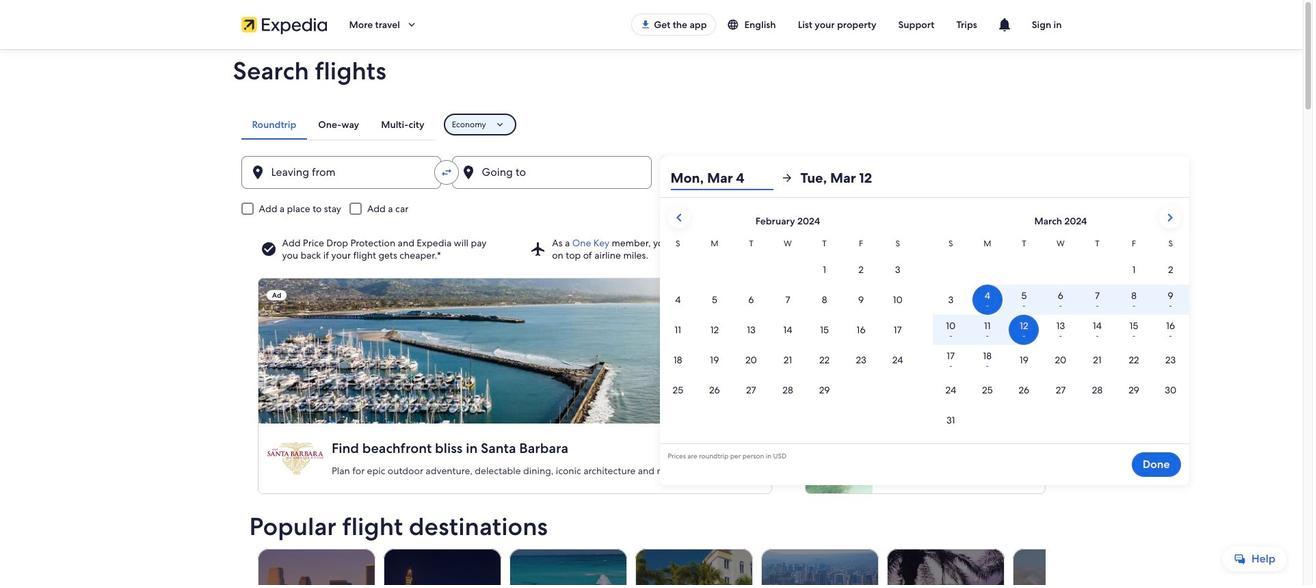 Task type: describe. For each thing, give the bounding box(es) containing it.
download the app button image
[[641, 19, 652, 30]]

communication center icon image
[[997, 16, 1013, 33]]

orlando flights image
[[887, 549, 1005, 585]]

expedia logo image
[[241, 15, 327, 34]]

las vegas flights image
[[384, 549, 501, 585]]

previous month image
[[671, 209, 687, 226]]

next month image
[[1162, 209, 1179, 226]]

new york flights image
[[1013, 549, 1131, 585]]



Task type: vqa. For each thing, say whether or not it's contained in the screenshot.
the added
no



Task type: locate. For each thing, give the bounding box(es) containing it.
tab list
[[241, 109, 436, 140]]

more travel image
[[406, 18, 418, 31]]

main content
[[0, 49, 1304, 585]]

popular flight destinations region
[[241, 513, 1131, 585]]

swap origin and destination values image
[[440, 166, 453, 179]]

small image
[[727, 18, 745, 31]]

honolulu flights image
[[761, 549, 879, 585]]

cancun flights image
[[509, 549, 627, 585]]

miami flights image
[[635, 549, 753, 585]]

los angeles flights image
[[258, 549, 375, 585]]



